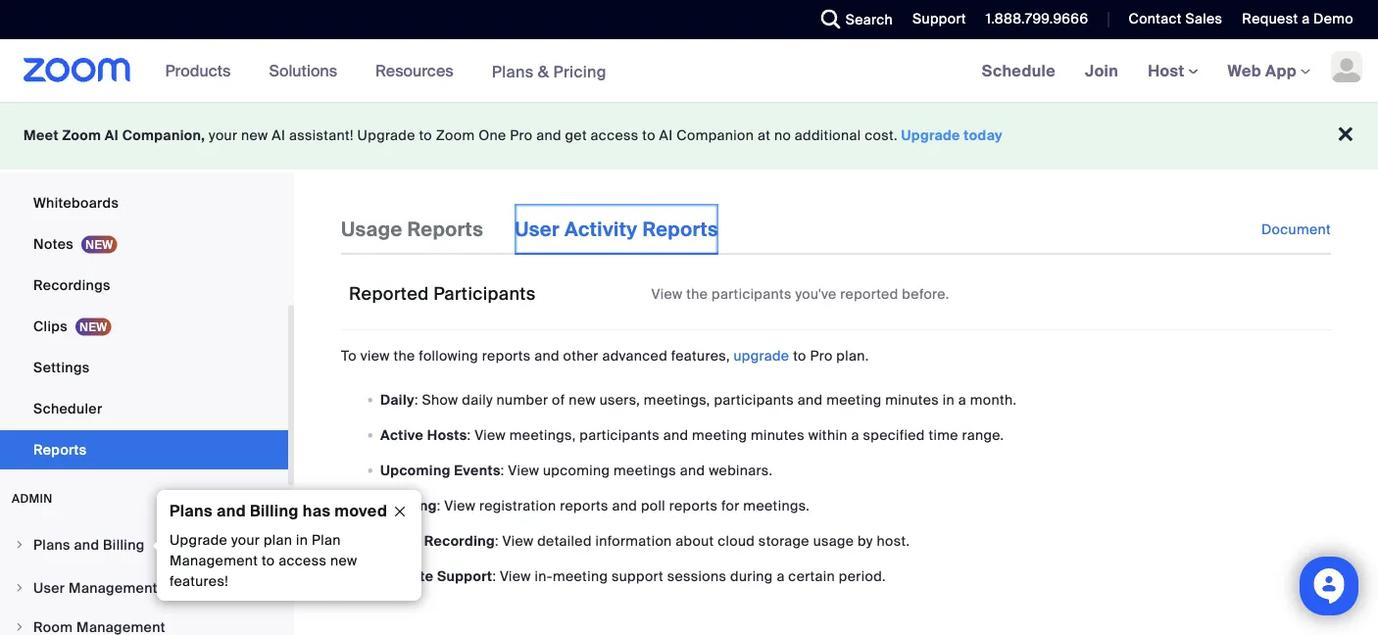 Task type: locate. For each thing, give the bounding box(es) containing it.
contact
[[1129, 10, 1182, 28]]

1 vertical spatial user
[[33, 579, 65, 597]]

in
[[943, 390, 955, 409], [296, 531, 308, 549]]

1 vertical spatial participants
[[714, 390, 794, 409]]

to left companion
[[642, 126, 656, 145]]

billing inside menu item
[[103, 536, 145, 554]]

to
[[341, 347, 357, 365]]

access inside meet zoom ai companion, footer
[[591, 126, 639, 145]]

daily
[[380, 390, 415, 409]]

support right 'search' at the right
[[913, 10, 966, 28]]

meetings navigation
[[967, 39, 1378, 103]]

month.
[[970, 390, 1017, 409]]

2 vertical spatial plans
[[33, 536, 70, 554]]

active hosts : view meetings, participants and meeting minutes within a specified time range.
[[380, 426, 1004, 444]]

user management
[[33, 579, 158, 597]]

schedule link
[[967, 39, 1071, 102]]

1 horizontal spatial reports
[[407, 217, 483, 242]]

meetings, down of
[[510, 426, 576, 444]]

user for user management
[[33, 579, 65, 597]]

0 vertical spatial participants
[[712, 285, 792, 303]]

reports down upcoming events : view upcoming meetings and webinars.
[[560, 496, 609, 514]]

and
[[536, 126, 562, 145], [534, 347, 560, 365], [798, 390, 823, 409], [663, 426, 688, 444], [680, 461, 705, 479], [612, 496, 637, 514], [217, 500, 246, 521], [74, 536, 99, 554]]

no
[[774, 126, 791, 145]]

view
[[652, 285, 683, 303], [475, 426, 506, 444], [508, 461, 539, 479], [444, 496, 476, 514], [503, 532, 534, 550], [500, 567, 531, 585]]

management
[[170, 552, 258, 570], [69, 579, 158, 597]]

reports down scheduler
[[33, 441, 87, 459]]

user inside menu item
[[33, 579, 65, 597]]

plans left &
[[492, 61, 534, 82]]

sessions
[[667, 567, 727, 585]]

2 zoom from the left
[[436, 126, 475, 145]]

0 horizontal spatial in
[[296, 531, 308, 549]]

pricing
[[553, 61, 607, 82]]

ai left assistant!
[[272, 126, 286, 145]]

0 vertical spatial support
[[913, 10, 966, 28]]

pro left plan.
[[810, 347, 833, 365]]

0 vertical spatial user
[[515, 217, 560, 242]]

request a demo link
[[1228, 0, 1378, 39], [1242, 10, 1354, 28]]

0 vertical spatial billing
[[250, 500, 299, 521]]

0 vertical spatial new
[[241, 126, 268, 145]]

2 horizontal spatial meeting
[[827, 390, 882, 409]]

personal devices link
[[0, 142, 288, 181]]

: up the events
[[467, 426, 471, 444]]

0 vertical spatial pro
[[510, 126, 533, 145]]

daily : show daily number of new users, meetings, participants and meeting minutes in a month.
[[380, 390, 1017, 409]]

meeting down plan.
[[827, 390, 882, 409]]

plans and billing has moved tooltip
[[152, 490, 422, 601]]

1 vertical spatial in
[[296, 531, 308, 549]]

1 vertical spatial minutes
[[751, 426, 805, 444]]

user activity reports
[[515, 217, 719, 242]]

zoom logo image
[[24, 58, 131, 82]]

zoom up personal devices
[[62, 126, 101, 145]]

within
[[808, 426, 848, 444]]

pro right one at the left top of page
[[510, 126, 533, 145]]

2 ai from the left
[[272, 126, 286, 145]]

: for events
[[501, 461, 504, 479]]

participants
[[433, 282, 536, 305]]

support link
[[898, 0, 971, 39], [913, 10, 966, 28]]

access inside "upgrade your plan in plan management to access new features!"
[[279, 552, 327, 570]]

2 horizontal spatial plans
[[492, 61, 534, 82]]

minutes left within
[[751, 426, 805, 444]]

1 horizontal spatial new
[[330, 552, 357, 570]]

active
[[380, 426, 424, 444]]

reports up reported participants
[[407, 217, 483, 242]]

clips
[[33, 317, 68, 335]]

2 horizontal spatial ai
[[659, 126, 673, 145]]

plans down admin
[[33, 536, 70, 554]]

participants down "users," at the bottom
[[580, 426, 660, 444]]

specified
[[863, 426, 925, 444]]

join link
[[1071, 39, 1133, 102]]

0 horizontal spatial pro
[[510, 126, 533, 145]]

participants up upgrade "link"
[[712, 285, 792, 303]]

participants down upgrade "link"
[[714, 390, 794, 409]]

0 vertical spatial in
[[943, 390, 955, 409]]

cloud recording : view detailed information about cloud storage usage by host.
[[380, 532, 910, 550]]

upcoming events : view upcoming meetings and webinars.
[[380, 461, 773, 479]]

billing up user management menu item
[[103, 536, 145, 554]]

reports inside personal menu menu
[[33, 441, 87, 459]]

and inside meet zoom ai companion, footer
[[536, 126, 562, 145]]

plans
[[492, 61, 534, 82], [170, 500, 213, 521], [33, 536, 70, 554]]

0 horizontal spatial reports
[[33, 441, 87, 459]]

1 horizontal spatial pro
[[810, 347, 833, 365]]

2 vertical spatial participants
[[580, 426, 660, 444]]

support
[[612, 567, 664, 585]]

moved
[[335, 500, 387, 521]]

1 horizontal spatial meetings,
[[644, 390, 710, 409]]

management up features!
[[170, 552, 258, 570]]

billing inside tooltip
[[250, 500, 299, 521]]

1 zoom from the left
[[62, 126, 101, 145]]

new inside "upgrade your plan in plan management to access new features!"
[[330, 552, 357, 570]]

a right within
[[851, 426, 859, 444]]

0 horizontal spatial minutes
[[751, 426, 805, 444]]

by
[[858, 532, 873, 550]]

to
[[419, 126, 432, 145], [642, 126, 656, 145], [793, 347, 807, 365], [262, 552, 275, 570]]

information
[[596, 532, 672, 550]]

upgrade right the cost.
[[901, 126, 961, 145]]

access right the get
[[591, 126, 639, 145]]

1 vertical spatial right image
[[14, 582, 25, 594]]

and inside menu item
[[74, 536, 99, 554]]

and left the get
[[536, 126, 562, 145]]

in right the plan
[[296, 531, 308, 549]]

registration
[[479, 496, 556, 514]]

menu item
[[0, 609, 288, 635]]

1 vertical spatial support
[[437, 567, 493, 585]]

reports for registration
[[560, 496, 609, 514]]

web app button
[[1228, 60, 1311, 81]]

0 horizontal spatial access
[[279, 552, 327, 570]]

0 horizontal spatial upgrade
[[170, 531, 228, 549]]

new right of
[[569, 390, 596, 409]]

billing up the plan
[[250, 500, 299, 521]]

other
[[563, 347, 599, 365]]

1 horizontal spatial support
[[913, 10, 966, 28]]

1 horizontal spatial access
[[591, 126, 639, 145]]

and left other on the left bottom of page
[[534, 347, 560, 365]]

: down 'registration'
[[495, 532, 499, 550]]

following
[[419, 347, 479, 365]]

a right during
[[777, 567, 785, 585]]

resources button
[[376, 39, 462, 102]]

right image for plans
[[14, 539, 25, 551]]

management down the 'plans and billing'
[[69, 579, 158, 597]]

ai left companion
[[659, 126, 673, 145]]

1 horizontal spatial the
[[686, 285, 708, 303]]

meet
[[24, 126, 59, 145]]

new left assistant!
[[241, 126, 268, 145]]

meeting
[[380, 496, 437, 514]]

0 vertical spatial minutes
[[885, 390, 939, 409]]

0 horizontal spatial ai
[[105, 126, 119, 145]]

user left "activity"
[[515, 217, 560, 242]]

reports link
[[0, 430, 288, 470]]

2 horizontal spatial reports
[[669, 496, 718, 514]]

2 vertical spatial new
[[330, 552, 357, 570]]

1 horizontal spatial ai
[[272, 126, 286, 145]]

user down the 'plans and billing'
[[33, 579, 65, 597]]

a
[[1302, 10, 1310, 28], [958, 390, 967, 409], [851, 426, 859, 444], [777, 567, 785, 585]]

right image
[[14, 539, 25, 551], [14, 582, 25, 594], [14, 622, 25, 633]]

zoom
[[62, 126, 101, 145], [436, 126, 475, 145]]

3 ai from the left
[[659, 126, 673, 145]]

view
[[361, 347, 390, 365]]

0 vertical spatial right image
[[14, 539, 25, 551]]

zoom left one at the left top of page
[[436, 126, 475, 145]]

0 horizontal spatial the
[[394, 347, 415, 365]]

plans inside tooltip
[[170, 500, 213, 521]]

upcoming
[[543, 461, 610, 479]]

usage
[[341, 217, 402, 242]]

usage reports
[[341, 217, 483, 242]]

to down the plan
[[262, 552, 275, 570]]

number
[[497, 390, 548, 409]]

during
[[730, 567, 773, 585]]

right image inside user management menu item
[[14, 582, 25, 594]]

0 vertical spatial your
[[209, 126, 238, 145]]

and up "upgrade your plan in plan management to access new features!"
[[217, 500, 246, 521]]

1 vertical spatial your
[[231, 531, 260, 549]]

reports right "activity"
[[643, 217, 719, 242]]

document
[[1262, 220, 1331, 238]]

0 vertical spatial management
[[170, 552, 258, 570]]

your right companion,
[[209, 126, 238, 145]]

0 vertical spatial meeting
[[827, 390, 882, 409]]

1 vertical spatial pro
[[810, 347, 833, 365]]

1 horizontal spatial user
[[515, 217, 560, 242]]

a left 'demo'
[[1302, 10, 1310, 28]]

1 horizontal spatial billing
[[250, 500, 299, 521]]

banner
[[0, 39, 1378, 103]]

host button
[[1148, 60, 1199, 81]]

profile picture image
[[1331, 51, 1363, 82]]

view down daily
[[475, 426, 506, 444]]

1 horizontal spatial upgrade
[[357, 126, 415, 145]]

upgrade down product information navigation
[[357, 126, 415, 145]]

and up user management
[[74, 536, 99, 554]]

1 horizontal spatial plans
[[170, 500, 213, 521]]

certain
[[789, 567, 835, 585]]

your left the plan
[[231, 531, 260, 549]]

contact sales link
[[1114, 0, 1228, 39], [1129, 10, 1223, 28]]

1 vertical spatial new
[[569, 390, 596, 409]]

new down plan
[[330, 552, 357, 570]]

ai
[[105, 126, 119, 145], [272, 126, 286, 145], [659, 126, 673, 145]]

upgrade up features!
[[170, 531, 228, 549]]

1 vertical spatial meetings,
[[510, 426, 576, 444]]

2 vertical spatial right image
[[14, 622, 25, 633]]

sales
[[1186, 10, 1223, 28]]

1 vertical spatial meeting
[[692, 426, 747, 444]]

reports up the about
[[669, 496, 718, 514]]

plans up "plans and billing" menu item
[[170, 500, 213, 521]]

3 right image from the top
[[14, 622, 25, 633]]

to down resources dropdown button
[[419, 126, 432, 145]]

your inside "upgrade your plan in plan management to access new features!"
[[231, 531, 260, 549]]

meeting
[[827, 390, 882, 409], [692, 426, 747, 444], [553, 567, 608, 585]]

0 horizontal spatial management
[[69, 579, 158, 597]]

1.888.799.9666 button up schedule link
[[986, 10, 1089, 28]]

in up time
[[943, 390, 955, 409]]

plans inside product information navigation
[[492, 61, 534, 82]]

1 right image from the top
[[14, 539, 25, 551]]

devices
[[96, 152, 150, 171]]

1 vertical spatial the
[[394, 347, 415, 365]]

plans for plans and billing
[[33, 536, 70, 554]]

new
[[241, 126, 268, 145], [569, 390, 596, 409], [330, 552, 357, 570]]

before.
[[902, 285, 950, 303]]

about
[[676, 532, 714, 550]]

meetings, up active hosts : view meetings, participants and meeting minutes within a specified time range.
[[644, 390, 710, 409]]

the up features,
[[686, 285, 708, 303]]

user inside the 'tabs of report home' tab list
[[515, 217, 560, 242]]

billing for plans and billing
[[103, 536, 145, 554]]

access down plan
[[279, 552, 327, 570]]

0 horizontal spatial zoom
[[62, 126, 101, 145]]

: left in-
[[493, 567, 496, 585]]

right image inside "plans and billing" menu item
[[14, 539, 25, 551]]

0 horizontal spatial plans
[[33, 536, 70, 554]]

1 horizontal spatial management
[[170, 552, 258, 570]]

events
[[454, 461, 501, 479]]

view down 'registration'
[[503, 532, 534, 550]]

1 vertical spatial access
[[279, 552, 327, 570]]

0 horizontal spatial billing
[[103, 536, 145, 554]]

minutes up "specified"
[[885, 390, 939, 409]]

billing
[[250, 500, 299, 521], [103, 536, 145, 554]]

1 vertical spatial management
[[69, 579, 158, 597]]

1 horizontal spatial zoom
[[436, 126, 475, 145]]

0 horizontal spatial reports
[[482, 347, 531, 365]]

2 vertical spatial meeting
[[553, 567, 608, 585]]

admin menu menu
[[0, 526, 288, 635]]

personal menu menu
[[0, 0, 288, 472]]

1 vertical spatial plans
[[170, 500, 213, 521]]

in inside "upgrade your plan in plan management to access new features!"
[[296, 531, 308, 549]]

1 ai from the left
[[105, 126, 119, 145]]

1 vertical spatial billing
[[103, 536, 145, 554]]

the right view
[[394, 347, 415, 365]]

users,
[[600, 390, 640, 409]]

view left in-
[[500, 567, 531, 585]]

host
[[1148, 60, 1189, 81]]

ai up devices
[[105, 126, 119, 145]]

solutions button
[[269, 39, 346, 102]]

settings link
[[0, 348, 288, 387]]

0 vertical spatial access
[[591, 126, 639, 145]]

plans for plans and billing has moved
[[170, 500, 213, 521]]

view up recording
[[444, 496, 476, 514]]

support down recording
[[437, 567, 493, 585]]

reports
[[482, 347, 531, 365], [560, 496, 609, 514], [669, 496, 718, 514]]

user activity reports link
[[515, 204, 719, 255]]

0 vertical spatial the
[[686, 285, 708, 303]]

: up 'registration'
[[501, 461, 504, 479]]

products
[[165, 60, 231, 81]]

poll
[[641, 496, 666, 514]]

view up 'registration'
[[508, 461, 539, 479]]

meetings,
[[644, 390, 710, 409], [510, 426, 576, 444]]

1 horizontal spatial reports
[[560, 496, 609, 514]]

plans inside menu item
[[33, 536, 70, 554]]

meeting down daily : show daily number of new users, meetings, participants and meeting minutes in a month. on the bottom
[[692, 426, 747, 444]]

0 horizontal spatial user
[[33, 579, 65, 597]]

plan.
[[837, 347, 869, 365]]

0 horizontal spatial new
[[241, 126, 268, 145]]

reports up "number"
[[482, 347, 531, 365]]

1 horizontal spatial minutes
[[885, 390, 939, 409]]

banner containing products
[[0, 39, 1378, 103]]

meeting down detailed
[[553, 567, 608, 585]]

2 right image from the top
[[14, 582, 25, 594]]

0 vertical spatial plans
[[492, 61, 534, 82]]



Task type: vqa. For each thing, say whether or not it's contained in the screenshot.
top Pro
yes



Task type: describe. For each thing, give the bounding box(es) containing it.
features!
[[170, 573, 228, 591]]

demo
[[1314, 10, 1354, 28]]

web app
[[1228, 60, 1297, 81]]

whiteboards link
[[0, 183, 288, 223]]

products button
[[165, 39, 240, 102]]

notes link
[[0, 224, 288, 264]]

at
[[758, 126, 771, 145]]

and down active hosts : view meetings, participants and meeting minutes within a specified time range.
[[680, 461, 705, 479]]

cloud
[[718, 532, 755, 550]]

schedule
[[982, 60, 1056, 81]]

reported
[[840, 285, 899, 303]]

view for upcoming
[[508, 461, 539, 479]]

for
[[722, 496, 740, 514]]

activity
[[565, 217, 638, 242]]

resources
[[376, 60, 454, 81]]

host.
[[877, 532, 910, 550]]

reported
[[349, 282, 429, 305]]

view for meetings,
[[475, 426, 506, 444]]

scheduler
[[33, 399, 102, 418]]

side navigation navigation
[[0, 0, 294, 635]]

in-
[[535, 567, 553, 585]]

plans and billing has moved
[[170, 500, 387, 521]]

reports for following
[[482, 347, 531, 365]]

app
[[1266, 60, 1297, 81]]

join
[[1085, 60, 1119, 81]]

upgrade today link
[[901, 126, 1003, 145]]

range.
[[962, 426, 1004, 444]]

view for in-
[[500, 567, 531, 585]]

: for support
[[493, 567, 496, 585]]

solutions
[[269, 60, 337, 81]]

management inside user management menu item
[[69, 579, 158, 597]]

new inside meet zoom ai companion, footer
[[241, 126, 268, 145]]

to inside "upgrade your plan in plan management to access new features!"
[[262, 552, 275, 570]]

companion
[[677, 126, 754, 145]]

meet zoom ai companion, footer
[[0, 102, 1378, 170]]

plans & pricing
[[492, 61, 607, 82]]

recordings link
[[0, 266, 288, 305]]

1 horizontal spatial in
[[943, 390, 955, 409]]

view the participants you've reported before.
[[652, 285, 950, 303]]

today
[[964, 126, 1003, 145]]

product information navigation
[[151, 39, 621, 103]]

you've
[[796, 285, 837, 303]]

: left show
[[415, 390, 418, 409]]

remote support : view in-meeting support sessions during a certain period.
[[380, 567, 886, 585]]

: right close icon
[[437, 496, 441, 514]]

plans for plans & pricing
[[492, 61, 534, 82]]

and down daily : show daily number of new users, meetings, participants and meeting minutes in a month. on the bottom
[[663, 426, 688, 444]]

meetings.
[[743, 496, 810, 514]]

usage reports link
[[341, 204, 483, 255]]

plans and billing menu item
[[0, 526, 288, 568]]

2 horizontal spatial upgrade
[[901, 126, 961, 145]]

meeting : view registration reports and poll reports for meetings.
[[380, 496, 810, 514]]

get
[[565, 126, 587, 145]]

whiteboards
[[33, 194, 119, 212]]

upgrade inside "upgrade your plan in plan management to access new features!"
[[170, 531, 228, 549]]

cost.
[[865, 126, 898, 145]]

hosts
[[427, 426, 467, 444]]

1.888.799.9666 button up schedule
[[971, 0, 1094, 39]]

management inside "upgrade your plan in plan management to access new features!"
[[170, 552, 258, 570]]

2 horizontal spatial reports
[[643, 217, 719, 242]]

companion,
[[122, 126, 205, 145]]

2 horizontal spatial new
[[569, 390, 596, 409]]

and inside tooltip
[[217, 500, 246, 521]]

0 horizontal spatial support
[[437, 567, 493, 585]]

settings
[[33, 358, 90, 376]]

clips link
[[0, 307, 288, 346]]

of
[[552, 390, 565, 409]]

view up advanced
[[652, 285, 683, 303]]

recording
[[424, 532, 495, 550]]

upcoming
[[380, 461, 451, 479]]

daily
[[462, 390, 493, 409]]

: for recording
[[495, 532, 499, 550]]

view for detailed
[[503, 532, 534, 550]]

0 horizontal spatial meeting
[[553, 567, 608, 585]]

user management menu item
[[0, 570, 288, 607]]

a left the month.
[[958, 390, 967, 409]]

to right upgrade
[[793, 347, 807, 365]]

admin
[[12, 491, 53, 506]]

additional
[[795, 126, 861, 145]]

recordings
[[33, 276, 111, 294]]

notes
[[33, 235, 74, 253]]

billing for plans and billing has moved
[[250, 500, 299, 521]]

personal devices
[[33, 152, 150, 171]]

web
[[1228, 60, 1262, 81]]

remote
[[380, 567, 434, 585]]

upgrade
[[734, 347, 790, 365]]

meetings
[[614, 461, 677, 479]]

contact sales
[[1129, 10, 1223, 28]]

close image
[[384, 502, 416, 522]]

meet zoom ai companion, your new ai assistant! upgrade to zoom one pro and get access to ai companion at no additional cost. upgrade today
[[24, 126, 1003, 145]]

tabs of report home tab list
[[341, 204, 750, 255]]

and up within
[[798, 390, 823, 409]]

0 vertical spatial meetings,
[[644, 390, 710, 409]]

search button
[[807, 0, 898, 39]]

plan
[[264, 531, 292, 549]]

scheduler link
[[0, 389, 288, 428]]

: for hosts
[[467, 426, 471, 444]]

right image for user
[[14, 582, 25, 594]]

time
[[929, 426, 959, 444]]

to view the following reports and other advanced features, upgrade to pro plan.
[[341, 347, 869, 365]]

advanced
[[602, 347, 668, 365]]

1 horizontal spatial meeting
[[692, 426, 747, 444]]

and left the poll
[[612, 496, 637, 514]]

request
[[1242, 10, 1298, 28]]

detailed
[[537, 532, 592, 550]]

0 horizontal spatial meetings,
[[510, 426, 576, 444]]

upgrade your plan in plan management to access new features!
[[170, 531, 357, 591]]

&
[[538, 61, 549, 82]]

your inside meet zoom ai companion, footer
[[209, 126, 238, 145]]

plans and billing
[[33, 536, 145, 554]]

one
[[479, 126, 506, 145]]

assistant!
[[289, 126, 354, 145]]

user for user activity reports
[[515, 217, 560, 242]]

personal
[[33, 152, 92, 171]]

pro inside meet zoom ai companion, footer
[[510, 126, 533, 145]]

1.888.799.9666
[[986, 10, 1089, 28]]



